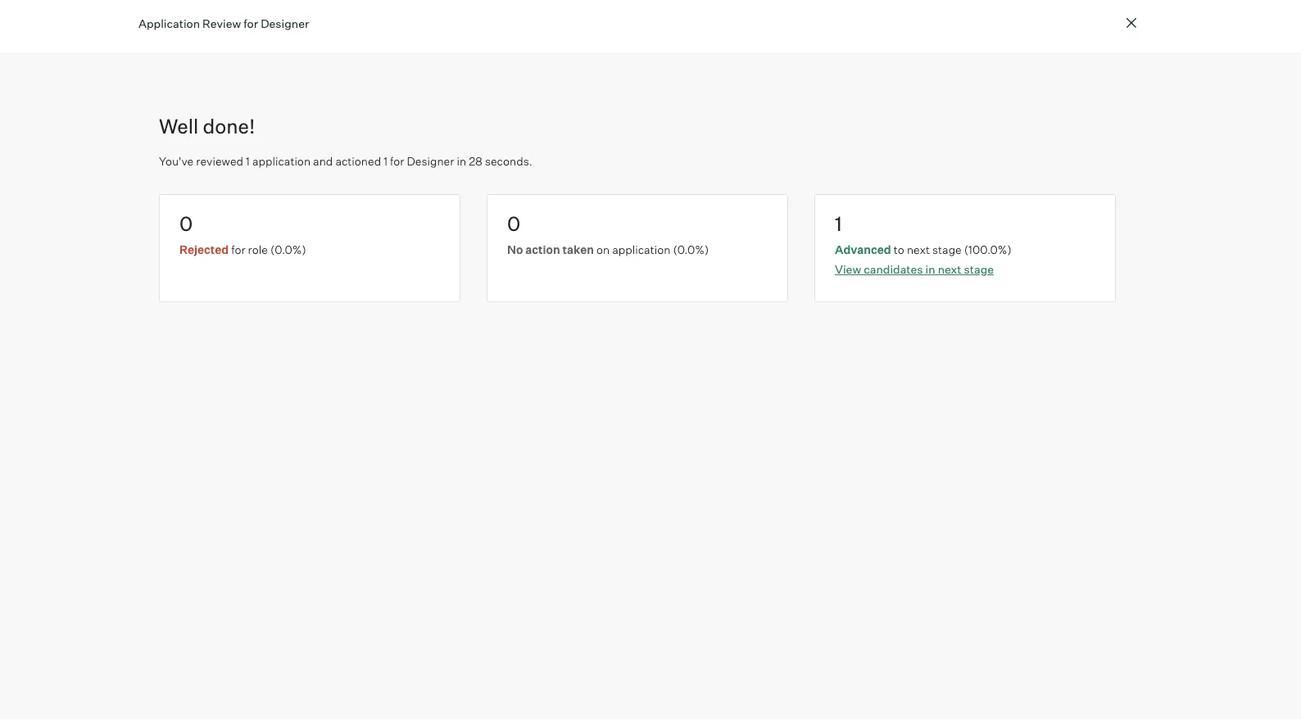 Task type: describe. For each thing, give the bounding box(es) containing it.
no action taken on application (0.0%)
[[507, 242, 709, 256]]

action
[[525, 242, 560, 256]]

rejected for role (0.0%)
[[179, 242, 306, 256]]

application
[[138, 16, 200, 30]]

1 horizontal spatial next
[[938, 262, 962, 277]]

taken
[[563, 242, 594, 256]]

0 horizontal spatial application
[[252, 154, 311, 168]]

1 horizontal spatial stage
[[964, 262, 994, 277]]

1 vertical spatial application
[[612, 242, 671, 256]]

advanced
[[835, 242, 891, 256]]

1 vertical spatial designer
[[407, 154, 454, 168]]

close image
[[1122, 13, 1141, 33]]

advanced to next stage (100.0%) view candidates in next stage
[[835, 242, 1012, 277]]

no
[[507, 242, 523, 256]]

you've
[[159, 154, 194, 168]]

0 horizontal spatial next
[[907, 242, 930, 256]]

2 1 from the left
[[384, 154, 388, 168]]

view
[[835, 262, 861, 277]]

in inside advanced to next stage (100.0%) view candidates in next stage
[[926, 262, 935, 277]]



Task type: vqa. For each thing, say whether or not it's contained in the screenshot.
HackerRank in the HackerRank for Work: source, screen, and hire the world's best technical talent.
no



Task type: locate. For each thing, give the bounding box(es) containing it.
1 right reviewed at the left top of the page
[[246, 154, 250, 168]]

well
[[159, 114, 199, 138]]

application
[[252, 154, 311, 168], [612, 242, 671, 256]]

in left 28
[[457, 154, 466, 168]]

well done!
[[159, 114, 255, 138]]

1 horizontal spatial designer
[[407, 154, 454, 168]]

next right candidates on the top right of the page
[[938, 262, 962, 277]]

you've reviewed 1 application and actioned 1 for designer in 28 seconds.
[[159, 154, 533, 168]]

for right 'actioned'
[[390, 154, 404, 168]]

on
[[597, 242, 610, 256]]

(0.0%)
[[270, 242, 306, 256], [673, 242, 709, 256]]

0 horizontal spatial designer
[[261, 16, 309, 30]]

stage down "(100.0%)"
[[964, 262, 994, 277]]

done!
[[203, 114, 255, 138]]

in
[[457, 154, 466, 168], [926, 262, 935, 277]]

reviewed
[[196, 154, 243, 168]]

seconds.
[[485, 154, 533, 168]]

designer
[[261, 16, 309, 30], [407, 154, 454, 168]]

0 vertical spatial stage
[[933, 242, 962, 256]]

0 vertical spatial next
[[907, 242, 930, 256]]

review
[[202, 16, 241, 30]]

actioned
[[335, 154, 381, 168]]

(100.0%)
[[964, 242, 1012, 256]]

0 horizontal spatial 1
[[246, 154, 250, 168]]

1 vertical spatial in
[[926, 262, 935, 277]]

candidates
[[864, 262, 923, 277]]

stage up view candidates in next stage link
[[933, 242, 962, 256]]

1 horizontal spatial 1
[[384, 154, 388, 168]]

1 horizontal spatial application
[[612, 242, 671, 256]]

for right review at top left
[[244, 16, 258, 30]]

1 1 from the left
[[246, 154, 250, 168]]

0 horizontal spatial stage
[[933, 242, 962, 256]]

1 vertical spatial for
[[390, 154, 404, 168]]

application right on
[[612, 242, 671, 256]]

1 horizontal spatial (0.0%)
[[673, 242, 709, 256]]

to
[[894, 242, 904, 256]]

application left and
[[252, 154, 311, 168]]

0 horizontal spatial (0.0%)
[[270, 242, 306, 256]]

2 vertical spatial for
[[231, 242, 245, 256]]

for
[[244, 16, 258, 30], [390, 154, 404, 168], [231, 242, 245, 256]]

application review for designer
[[138, 16, 309, 30]]

1 right 'actioned'
[[384, 154, 388, 168]]

1 vertical spatial next
[[938, 262, 962, 277]]

designer right review at top left
[[261, 16, 309, 30]]

1 vertical spatial stage
[[964, 262, 994, 277]]

1
[[246, 154, 250, 168], [384, 154, 388, 168]]

role
[[248, 242, 268, 256]]

view candidates in next stage link
[[835, 258, 994, 278]]

2 (0.0%) from the left
[[673, 242, 709, 256]]

for left role
[[231, 242, 245, 256]]

next up view candidates in next stage link
[[907, 242, 930, 256]]

1 horizontal spatial in
[[926, 262, 935, 277]]

0 vertical spatial in
[[457, 154, 466, 168]]

and
[[313, 154, 333, 168]]

1 (0.0%) from the left
[[270, 242, 306, 256]]

designer left 28
[[407, 154, 454, 168]]

stage
[[933, 242, 962, 256], [964, 262, 994, 277]]

0 vertical spatial for
[[244, 16, 258, 30]]

28
[[469, 154, 482, 168]]

0 vertical spatial designer
[[261, 16, 309, 30]]

next
[[907, 242, 930, 256], [938, 262, 962, 277]]

in right candidates on the top right of the page
[[926, 262, 935, 277]]

rejected
[[179, 242, 229, 256]]

0 vertical spatial application
[[252, 154, 311, 168]]

0 horizontal spatial in
[[457, 154, 466, 168]]



